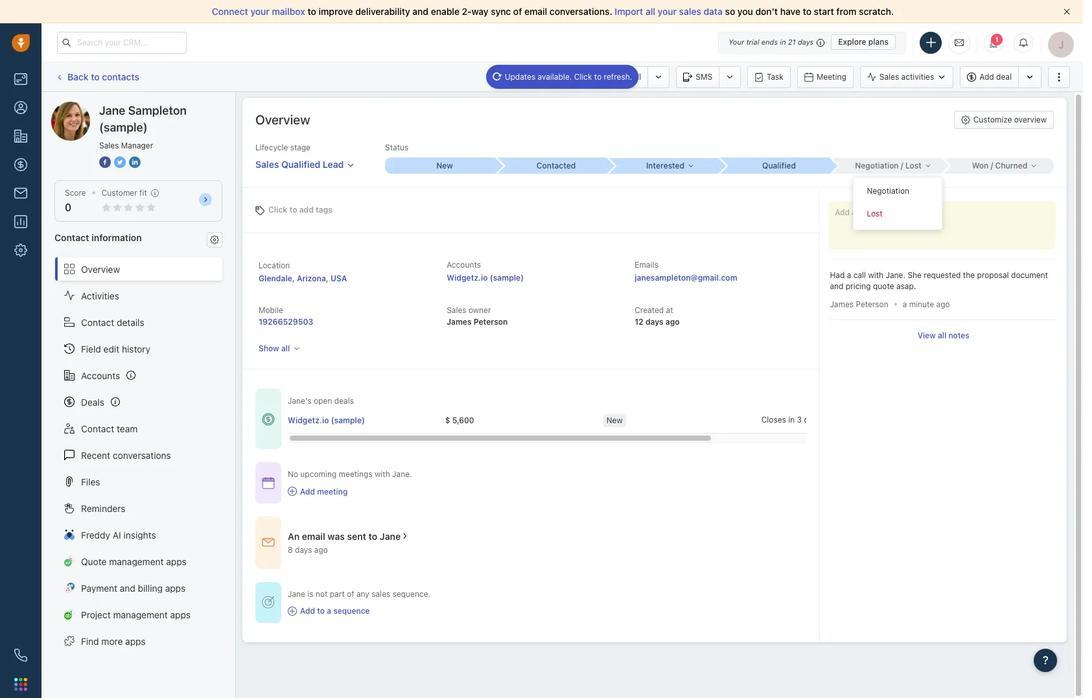 Task type: locate. For each thing, give the bounding box(es) containing it.
(sample) for jane sampleton (sample) sales manager
[[99, 121, 148, 134]]

overview up lifecycle stage
[[256, 112, 310, 127]]

0 horizontal spatial email
[[302, 531, 325, 542]]

contact down activities
[[81, 317, 114, 328]]

1 vertical spatial widgetz.io (sample) link
[[288, 415, 365, 426]]

0 vertical spatial management
[[109, 556, 164, 567]]

(sample) down jane sampleton (sample)
[[99, 121, 148, 134]]

2-
[[462, 6, 472, 17]]

and down had
[[830, 282, 844, 291]]

0 horizontal spatial sales
[[372, 589, 391, 599]]

0 horizontal spatial peterson
[[474, 317, 508, 327]]

add
[[299, 205, 314, 214]]

way
[[472, 6, 489, 17]]

21
[[789, 38, 796, 46]]

she
[[908, 270, 922, 280]]

you
[[738, 6, 754, 17]]

qualified
[[281, 159, 321, 170], [763, 161, 796, 171]]

1 vertical spatial all
[[938, 331, 947, 341]]

updates
[[505, 72, 536, 81]]

management up payment and billing apps
[[109, 556, 164, 567]]

jane inside jane sampleton (sample) sales manager
[[99, 104, 125, 117]]

tags
[[316, 205, 333, 214]]

james
[[830, 300, 854, 309], [447, 317, 472, 327]]

to left 'add' on the left of page
[[290, 205, 297, 214]]

2 vertical spatial ago
[[314, 545, 328, 555]]

0 vertical spatial all
[[646, 6, 656, 17]]

call
[[854, 270, 867, 280]]

1 horizontal spatial click
[[574, 72, 593, 81]]

sales down lifecycle
[[256, 159, 279, 170]]

0 vertical spatial and
[[413, 6, 429, 17]]

customize
[[974, 115, 1013, 125]]

12
[[635, 317, 644, 327]]

0 vertical spatial new
[[437, 161, 453, 171]]

email right sync
[[525, 6, 548, 17]]

0 vertical spatial a
[[848, 270, 852, 280]]

container_wx8msf4aqz5i3rn1 image for no upcoming meetings with jane.
[[262, 477, 275, 490]]

2 vertical spatial add
[[300, 606, 315, 616]]

1 vertical spatial overview
[[81, 264, 120, 275]]

usa
[[331, 274, 347, 283]]

0 vertical spatial jane.
[[886, 270, 906, 280]]

won / churned link
[[943, 158, 1055, 174]]

to left refresh.
[[595, 72, 602, 81]]

jane. for call
[[886, 270, 906, 280]]

2 horizontal spatial all
[[938, 331, 947, 341]]

sequence
[[334, 606, 370, 616]]

1 vertical spatial lost
[[868, 209, 883, 219]]

quote management apps
[[81, 556, 187, 567]]

1 horizontal spatial with
[[869, 270, 884, 280]]

accounts for accounts widgetz.io (sample)
[[447, 260, 481, 270]]

sales right the "any"
[[372, 589, 391, 599]]

0 horizontal spatial james
[[447, 317, 472, 327]]

1 vertical spatial jane.
[[392, 470, 412, 480]]

container_wx8msf4aqz5i3rn1 image left widgetz.io (sample) at the bottom of the page
[[262, 413, 275, 426]]

jane. up the asap.
[[886, 270, 906, 280]]

5,600
[[453, 416, 475, 425]]

connect
[[212, 6, 248, 17]]

linkedin circled image
[[129, 156, 141, 169]]

all right view
[[938, 331, 947, 341]]

add down upcoming
[[300, 487, 315, 497]]

0 vertical spatial email
[[525, 6, 548, 17]]

interested button
[[608, 158, 720, 174]]

2 horizontal spatial ago
[[937, 300, 951, 310]]

janesampleton@gmail.com link
[[635, 272, 738, 285]]

sales
[[880, 72, 900, 82], [99, 141, 119, 150], [256, 159, 279, 170], [447, 306, 467, 315]]

of right sync
[[514, 6, 522, 17]]

with right meetings
[[375, 470, 390, 480]]

import all your sales data link
[[615, 6, 726, 17]]

email up 8 days ago
[[302, 531, 325, 542]]

a
[[848, 270, 852, 280], [903, 300, 908, 310], [327, 606, 332, 616]]

apps right more
[[125, 636, 146, 647]]

1 horizontal spatial qualified
[[763, 161, 796, 171]]

management for quote
[[109, 556, 164, 567]]

apps up payment and billing apps
[[166, 556, 187, 567]]

james peterson
[[830, 300, 889, 309]]

apps down payment and billing apps
[[170, 609, 191, 620]]

jane left is
[[288, 589, 305, 599]]

1 vertical spatial ago
[[666, 317, 680, 327]]

0 horizontal spatial in
[[780, 38, 787, 46]]

in left 3
[[789, 415, 795, 425]]

negotiation / lost
[[856, 161, 922, 170]]

contacted link
[[497, 158, 608, 174]]

2 horizontal spatial and
[[830, 282, 844, 291]]

1 horizontal spatial new
[[607, 416, 623, 425]]

widgetz.io (sample) link up the owner
[[447, 273, 524, 283]]

1 horizontal spatial widgetz.io
[[447, 273, 488, 283]]

container_wx8msf4aqz5i3rn1 image
[[262, 413, 275, 426], [262, 477, 275, 490], [288, 487, 297, 496], [262, 537, 275, 550], [262, 596, 275, 609]]

container_wx8msf4aqz5i3rn1 image inside add meeting link
[[288, 487, 297, 496]]

james down pricing at the top right
[[830, 300, 854, 309]]

recent conversations
[[81, 450, 171, 461]]

container_wx8msf4aqz5i3rn1 image left is
[[262, 596, 275, 609]]

sales up facebook circled icon
[[99, 141, 119, 150]]

accounts up the owner
[[447, 260, 481, 270]]

0 vertical spatial click
[[574, 72, 593, 81]]

row
[[288, 408, 920, 434]]

0 vertical spatial lost
[[906, 161, 922, 170]]

management down payment and billing apps
[[113, 609, 168, 620]]

location glendale, arizona, usa
[[259, 261, 347, 283]]

0 vertical spatial sales
[[680, 6, 702, 17]]

email
[[575, 72, 595, 81]]

sales activities button
[[861, 66, 961, 88], [861, 66, 954, 88]]

files
[[81, 476, 100, 487]]

sales left data
[[680, 6, 702, 17]]

contact
[[54, 232, 89, 243], [81, 317, 114, 328], [81, 423, 114, 434]]

with up quote
[[869, 270, 884, 280]]

payment
[[81, 583, 117, 594]]

billing
[[138, 583, 163, 594]]

(sample) up "manager" at the left top of page
[[147, 101, 184, 112]]

1 vertical spatial negotiation
[[868, 186, 910, 196]]

19266529503
[[259, 317, 313, 327]]

0 vertical spatial overview
[[256, 112, 310, 127]]

had
[[830, 270, 845, 280]]

1 vertical spatial in
[[789, 415, 795, 425]]

customer fit
[[102, 188, 147, 198]]

meeting
[[317, 487, 348, 497]]

interested
[[647, 161, 685, 170]]

and left enable
[[413, 6, 429, 17]]

new inside "link"
[[437, 161, 453, 171]]

stage
[[290, 143, 311, 152]]

accounts up deals
[[81, 370, 120, 381]]

/ inside 'dropdown button'
[[901, 161, 904, 170]]

sales left activities
[[880, 72, 900, 82]]

0 vertical spatial negotiation
[[856, 161, 899, 170]]

sampleton
[[100, 101, 144, 112], [128, 104, 187, 117]]

container_wx8msf4aqz5i3rn1 image inside 'add to a sequence' link
[[288, 607, 297, 616]]

$ 5,600
[[445, 416, 475, 425]]

no upcoming meetings with jane.
[[288, 470, 412, 480]]

container_wx8msf4aqz5i3rn1 image right the sent
[[401, 532, 410, 541]]

document
[[1012, 270, 1049, 280]]

add left "deal"
[[980, 72, 995, 82]]

0 vertical spatial contact
[[54, 232, 89, 243]]

/ for churned
[[991, 161, 994, 170]]

container_wx8msf4aqz5i3rn1 image for jane is not part of any sales sequence.
[[262, 596, 275, 609]]

widgetz.io inside accounts widgetz.io (sample)
[[447, 273, 488, 283]]

jane down contacts
[[99, 104, 125, 117]]

2 vertical spatial contact
[[81, 423, 114, 434]]

container_wx8msf4aqz5i3rn1 image left add to a sequence
[[288, 607, 297, 616]]

1 horizontal spatial a
[[848, 270, 852, 280]]

sales inside sales owner james peterson
[[447, 306, 467, 315]]

your right import
[[658, 6, 677, 17]]

sampleton down contacts
[[100, 101, 144, 112]]

(sample) inside accounts widgetz.io (sample)
[[490, 273, 524, 283]]

0 horizontal spatial accounts
[[81, 370, 120, 381]]

1 vertical spatial of
[[347, 589, 355, 599]]

add inside button
[[980, 72, 995, 82]]

ai
[[113, 530, 121, 541]]

0 horizontal spatial new
[[437, 161, 453, 171]]

0 horizontal spatial all
[[281, 344, 290, 354]]

won
[[973, 161, 989, 170]]

1 horizontal spatial jane.
[[886, 270, 906, 280]]

jane's
[[288, 396, 312, 406]]

1 horizontal spatial james
[[830, 300, 854, 309]]

(sample)
[[147, 101, 184, 112], [99, 121, 148, 134], [490, 273, 524, 283], [331, 416, 365, 425]]

click
[[574, 72, 593, 81], [269, 205, 288, 214]]

a inside the had a call with jane. she requested the proposal document and pricing quote asap.
[[848, 270, 852, 280]]

management
[[109, 556, 164, 567], [113, 609, 168, 620]]

twitter circled image
[[114, 156, 126, 169]]

janesampleton@gmail.com
[[635, 273, 738, 283]]

1 vertical spatial add
[[300, 487, 315, 497]]

0 vertical spatial accounts
[[447, 260, 481, 270]]

1 / from the left
[[901, 161, 904, 170]]

1 vertical spatial management
[[113, 609, 168, 620]]

all for view all notes
[[938, 331, 947, 341]]

days down created
[[646, 317, 664, 327]]

2 / from the left
[[991, 161, 994, 170]]

click right available.
[[574, 72, 593, 81]]

0 vertical spatial widgetz.io
[[447, 273, 488, 283]]

jane for jane sampleton (sample)
[[77, 101, 97, 112]]

1 vertical spatial james
[[447, 317, 472, 327]]

explore
[[839, 37, 867, 47]]

0 horizontal spatial overview
[[81, 264, 120, 275]]

0 vertical spatial of
[[514, 6, 522, 17]]

james down the owner
[[447, 317, 472, 327]]

all right import
[[646, 6, 656, 17]]

1 horizontal spatial peterson
[[856, 300, 889, 309]]

refresh.
[[604, 72, 633, 81]]

jane is not part of any sales sequence.
[[288, 589, 431, 599]]

negotiation inside 'dropdown button'
[[856, 161, 899, 170]]

1 vertical spatial a
[[903, 300, 908, 310]]

1 vertical spatial widgetz.io
[[288, 416, 329, 425]]

2 horizontal spatial a
[[903, 300, 908, 310]]

contact up 'recent' at left bottom
[[81, 423, 114, 434]]

jane. right meetings
[[392, 470, 412, 480]]

1 vertical spatial and
[[830, 282, 844, 291]]

call link
[[608, 66, 648, 88]]

facebook circled image
[[99, 156, 111, 169]]

accounts inside accounts widgetz.io (sample)
[[447, 260, 481, 270]]

information
[[92, 232, 142, 243]]

click left 'add' on the left of page
[[269, 205, 288, 214]]

peterson down the owner
[[474, 317, 508, 327]]

of left the "any"
[[347, 589, 355, 599]]

ago right minute
[[937, 300, 951, 310]]

overview up activities
[[81, 264, 120, 275]]

a down not
[[327, 606, 332, 616]]

0 horizontal spatial with
[[375, 470, 390, 480]]

find more apps
[[81, 636, 146, 647]]

add down is
[[300, 606, 315, 616]]

peterson down quote
[[856, 300, 889, 309]]

a left minute
[[903, 300, 908, 310]]

1 vertical spatial peterson
[[474, 317, 508, 327]]

sales for sales owner james peterson
[[447, 306, 467, 315]]

0 vertical spatial ago
[[937, 300, 951, 310]]

email button
[[556, 66, 602, 88]]

1 horizontal spatial all
[[646, 6, 656, 17]]

0 vertical spatial widgetz.io (sample) link
[[447, 273, 524, 283]]

back to contacts
[[67, 71, 139, 82]]

1 horizontal spatial lost
[[906, 161, 922, 170]]

all right show
[[281, 344, 290, 354]]

jane down back
[[77, 101, 97, 112]]

new
[[437, 161, 453, 171], [607, 416, 623, 425]]

created
[[635, 306, 664, 315]]

arizona,
[[297, 274, 329, 283]]

1 horizontal spatial widgetz.io (sample) link
[[447, 273, 524, 283]]

0 horizontal spatial lost
[[868, 209, 883, 219]]

(sample) up the owner
[[490, 273, 524, 283]]

(sample) for accounts widgetz.io (sample)
[[490, 273, 524, 283]]

in left 21
[[780, 38, 787, 46]]

freshworks switcher image
[[14, 678, 27, 691]]

0 vertical spatial with
[[869, 270, 884, 280]]

1 horizontal spatial /
[[991, 161, 994, 170]]

1 horizontal spatial ago
[[666, 317, 680, 327]]

ends
[[762, 38, 778, 46]]

/ inside button
[[991, 161, 994, 170]]

1 vertical spatial contact
[[81, 317, 114, 328]]

container_wx8msf4aqz5i3rn1 image down no
[[288, 487, 297, 496]]

a minute ago
[[903, 300, 951, 310]]

jane. inside the had a call with jane. she requested the proposal document and pricing quote asap.
[[886, 270, 906, 280]]

2 vertical spatial and
[[120, 583, 135, 594]]

with inside the had a call with jane. she requested the proposal document and pricing quote asap.
[[869, 270, 884, 280]]

0 horizontal spatial /
[[901, 161, 904, 170]]

sales for sales qualified lead
[[256, 159, 279, 170]]

days
[[798, 38, 814, 46], [646, 317, 664, 327], [805, 415, 822, 425], [295, 545, 312, 555]]

1 vertical spatial with
[[375, 470, 390, 480]]

negotiation for negotiation
[[868, 186, 910, 196]]

and left billing at the bottom of the page
[[120, 583, 135, 594]]

widgetz.io up the owner
[[447, 273, 488, 283]]

jane sampleton (sample) sales manager
[[99, 104, 187, 150]]

0 vertical spatial container_wx8msf4aqz5i3rn1 image
[[401, 532, 410, 541]]

so
[[726, 6, 736, 17]]

3
[[798, 415, 802, 425]]

plans
[[869, 37, 889, 47]]

widgetz.io down jane's
[[288, 416, 329, 425]]

1 vertical spatial click
[[269, 205, 288, 214]]

start
[[814, 6, 835, 17]]

widgetz.io (sample) link down open on the bottom of page
[[288, 415, 365, 426]]

a left call
[[848, 270, 852, 280]]

sales for sales activities
[[880, 72, 900, 82]]

apps
[[166, 556, 187, 567], [165, 583, 186, 594], [170, 609, 191, 620], [125, 636, 146, 647]]

conversations.
[[550, 6, 613, 17]]

container_wx8msf4aqz5i3rn1 image left no
[[262, 477, 275, 490]]

sampleton up "manager" at the left top of page
[[128, 104, 187, 117]]

ago down at
[[666, 317, 680, 327]]

1 horizontal spatial your
[[658, 6, 677, 17]]

jane's open deals
[[288, 396, 354, 406]]

customer
[[102, 188, 137, 198]]

0 horizontal spatial ago
[[314, 545, 328, 555]]

1 vertical spatial accounts
[[81, 370, 120, 381]]

emails
[[635, 260, 659, 270]]

sales
[[680, 6, 702, 17], [372, 589, 391, 599]]

1 horizontal spatial overview
[[256, 112, 310, 127]]

0 horizontal spatial jane.
[[392, 470, 412, 480]]

1 horizontal spatial accounts
[[447, 260, 481, 270]]

jane right the sent
[[380, 531, 401, 542]]

your
[[729, 38, 745, 46]]

was
[[328, 531, 345, 542]]

won / churned
[[973, 161, 1028, 170]]

0 horizontal spatial widgetz.io
[[288, 416, 329, 425]]

your left mailbox on the top left of page
[[251, 6, 270, 17]]

sampleton inside jane sampleton (sample) sales manager
[[128, 104, 187, 117]]

show all
[[259, 344, 290, 354]]

days right 3
[[805, 415, 822, 425]]

1 vertical spatial sales
[[372, 589, 391, 599]]

mng settings image
[[210, 235, 219, 244]]

ago down the was
[[314, 545, 328, 555]]

contact down 0 "button"
[[54, 232, 89, 243]]

container_wx8msf4aqz5i3rn1 image
[[401, 532, 410, 541], [288, 607, 297, 616]]

days right 21
[[798, 38, 814, 46]]

add for add to a sequence
[[300, 606, 315, 616]]

james inside sales owner james peterson
[[447, 317, 472, 327]]

sales left the owner
[[447, 306, 467, 315]]

(sample) inside jane sampleton (sample) sales manager
[[99, 121, 148, 134]]

2 vertical spatial all
[[281, 344, 290, 354]]

1 vertical spatial email
[[302, 531, 325, 542]]

0 horizontal spatial your
[[251, 6, 270, 17]]

0 horizontal spatial a
[[327, 606, 332, 616]]

0 horizontal spatial container_wx8msf4aqz5i3rn1 image
[[288, 607, 297, 616]]

updates available. click to refresh. link
[[486, 65, 639, 89]]

(sample) down deals at the bottom
[[331, 416, 365, 425]]



Task type: vqa. For each thing, say whether or not it's contained in the screenshot.


Task type: describe. For each thing, give the bounding box(es) containing it.
0 vertical spatial james
[[830, 300, 854, 309]]

project management apps
[[81, 609, 191, 620]]

score 0
[[65, 188, 86, 213]]

sales inside jane sampleton (sample) sales manager
[[99, 141, 119, 150]]

updates available. click to refresh.
[[505, 72, 633, 81]]

apps for quote management apps
[[166, 556, 187, 567]]

jane for jane sampleton (sample) sales manager
[[99, 104, 125, 117]]

phone image
[[14, 649, 27, 662]]

quote
[[81, 556, 107, 567]]

had a call with jane. she requested the proposal document and pricing quote asap.
[[830, 270, 1049, 291]]

0 vertical spatial in
[[780, 38, 787, 46]]

add deal button
[[961, 66, 1019, 88]]

customize overview button
[[955, 111, 1055, 129]]

management for project
[[113, 609, 168, 620]]

freddy ai insights
[[81, 530, 156, 541]]

contacts
[[102, 71, 139, 82]]

(sample) for jane sampleton (sample)
[[147, 101, 184, 112]]

contact for contact team
[[81, 423, 114, 434]]

call
[[628, 72, 642, 81]]

send email image
[[955, 37, 965, 48]]

2 your from the left
[[658, 6, 677, 17]]

sampleton for jane sampleton (sample) sales manager
[[128, 104, 187, 117]]

days right 8
[[295, 545, 312, 555]]

apps for find more apps
[[125, 636, 146, 647]]

add deal
[[980, 72, 1012, 82]]

to right mailbox on the top left of page
[[308, 6, 316, 17]]

find
[[81, 636, 99, 647]]

1
[[996, 34, 1000, 42]]

history
[[122, 343, 151, 355]]

closes in 3 days
[[762, 415, 822, 425]]

created at 12 days ago
[[635, 306, 680, 327]]

1 your from the left
[[251, 6, 270, 17]]

upcoming
[[301, 470, 337, 480]]

activities
[[902, 72, 935, 82]]

overview
[[1015, 115, 1048, 125]]

reminders
[[81, 503, 126, 514]]

new link
[[385, 158, 497, 174]]

connect your mailbox to improve deliverability and enable 2-way sync of email conversations. import all your sales data so you don't have to start from scratch.
[[212, 6, 895, 17]]

1 horizontal spatial of
[[514, 6, 522, 17]]

to right back
[[91, 71, 100, 82]]

Search your CRM... text field
[[57, 31, 187, 54]]

1 horizontal spatial email
[[525, 6, 548, 17]]

1 horizontal spatial and
[[413, 6, 429, 17]]

0 horizontal spatial and
[[120, 583, 135, 594]]

19266529503 link
[[259, 317, 313, 327]]

apps for project management apps
[[170, 609, 191, 620]]

sent
[[347, 531, 366, 542]]

0 horizontal spatial click
[[269, 205, 288, 214]]

is
[[308, 589, 314, 599]]

view all notes
[[918, 331, 970, 341]]

project
[[81, 609, 111, 620]]

churned
[[996, 161, 1028, 170]]

0 vertical spatial peterson
[[856, 300, 889, 309]]

add for add meeting
[[300, 487, 315, 497]]

click to add tags
[[269, 205, 333, 214]]

sales qualified lead link
[[256, 153, 355, 171]]

more
[[101, 636, 123, 647]]

deal
[[997, 72, 1012, 82]]

row containing closes in 3 days
[[288, 408, 920, 434]]

0 horizontal spatial of
[[347, 589, 355, 599]]

not
[[316, 589, 328, 599]]

sales activities
[[880, 72, 935, 82]]

jane sampleton (sample)
[[77, 101, 184, 112]]

proposal
[[978, 270, 1010, 280]]

explore plans link
[[832, 34, 896, 50]]

0 button
[[65, 202, 72, 213]]

lost inside 'dropdown button'
[[906, 161, 922, 170]]

add to a sequence
[[300, 606, 370, 616]]

negotiation / lost button
[[832, 158, 943, 174]]

days inside created at 12 days ago
[[646, 317, 664, 327]]

deliverability
[[356, 6, 410, 17]]

add meeting link
[[288, 486, 412, 497]]

apps right billing at the bottom of the page
[[165, 583, 186, 594]]

lifecycle
[[256, 143, 288, 152]]

closes
[[762, 415, 787, 425]]

pricing
[[846, 282, 872, 291]]

1 horizontal spatial container_wx8msf4aqz5i3rn1 image
[[401, 532, 410, 541]]

meeting button
[[798, 66, 854, 88]]

ago for 8 days ago
[[314, 545, 328, 555]]

sampleton for jane sampleton (sample)
[[100, 101, 144, 112]]

fit
[[140, 188, 147, 198]]

glendale, arizona, usa link
[[259, 274, 347, 283]]

qualified link
[[720, 158, 832, 174]]

add to a sequence link
[[288, 606, 431, 617]]

phone element
[[8, 643, 34, 669]]

add for add deal
[[980, 72, 995, 82]]

ago for a minute ago
[[937, 300, 951, 310]]

container_wx8msf4aqz5i3rn1 image left 8
[[262, 537, 275, 550]]

add meeting
[[300, 487, 348, 497]]

with for call
[[869, 270, 884, 280]]

task button
[[748, 66, 791, 88]]

glendale,
[[259, 274, 295, 283]]

deals
[[81, 397, 104, 408]]

lifecycle stage
[[256, 143, 311, 152]]

contact for contact details
[[81, 317, 114, 328]]

field edit history
[[81, 343, 151, 355]]

at
[[667, 306, 674, 315]]

ago inside created at 12 days ago
[[666, 317, 680, 327]]

minute
[[910, 300, 935, 310]]

to down not
[[317, 606, 325, 616]]

interested link
[[608, 158, 720, 174]]

lead
[[323, 159, 344, 170]]

contact for contact information
[[54, 232, 89, 243]]

with for meetings
[[375, 470, 390, 480]]

team
[[117, 423, 138, 434]]

accounts for accounts
[[81, 370, 120, 381]]

1 horizontal spatial sales
[[680, 6, 702, 17]]

jane. for meetings
[[392, 470, 412, 480]]

meeting
[[817, 72, 847, 81]]

1 horizontal spatial in
[[789, 415, 795, 425]]

the
[[964, 270, 976, 280]]

close image
[[1064, 8, 1071, 15]]

0 horizontal spatial widgetz.io (sample) link
[[288, 415, 365, 426]]

jane for jane is not part of any sales sequence.
[[288, 589, 305, 599]]

import
[[615, 6, 644, 17]]

any
[[357, 589, 370, 599]]

to right the sent
[[369, 531, 378, 542]]

2 vertical spatial a
[[327, 606, 332, 616]]

0 horizontal spatial qualified
[[281, 159, 321, 170]]

and inside the had a call with jane. she requested the proposal document and pricing quote asap.
[[830, 282, 844, 291]]

to left start
[[803, 6, 812, 17]]

have
[[781, 6, 801, 17]]

contact information
[[54, 232, 142, 243]]

activities
[[81, 290, 119, 301]]

connect your mailbox link
[[212, 6, 308, 17]]

conversations
[[113, 450, 171, 461]]

trial
[[747, 38, 760, 46]]

enable
[[431, 6, 460, 17]]

meetings
[[339, 470, 373, 480]]

sales qualified lead
[[256, 159, 344, 170]]

sms button
[[677, 66, 719, 88]]

/ for lost
[[901, 161, 904, 170]]

negotiation for negotiation / lost
[[856, 161, 899, 170]]

all for show all
[[281, 344, 290, 354]]

back
[[67, 71, 89, 82]]

peterson inside sales owner james peterson
[[474, 317, 508, 327]]

sync
[[491, 6, 511, 17]]

requested
[[924, 270, 962, 280]]

container_wx8msf4aqz5i3rn1 image for jane's open deals
[[262, 413, 275, 426]]

field
[[81, 343, 101, 355]]

8 days ago
[[288, 545, 328, 555]]

emails janesampleton@gmail.com
[[635, 260, 738, 283]]



